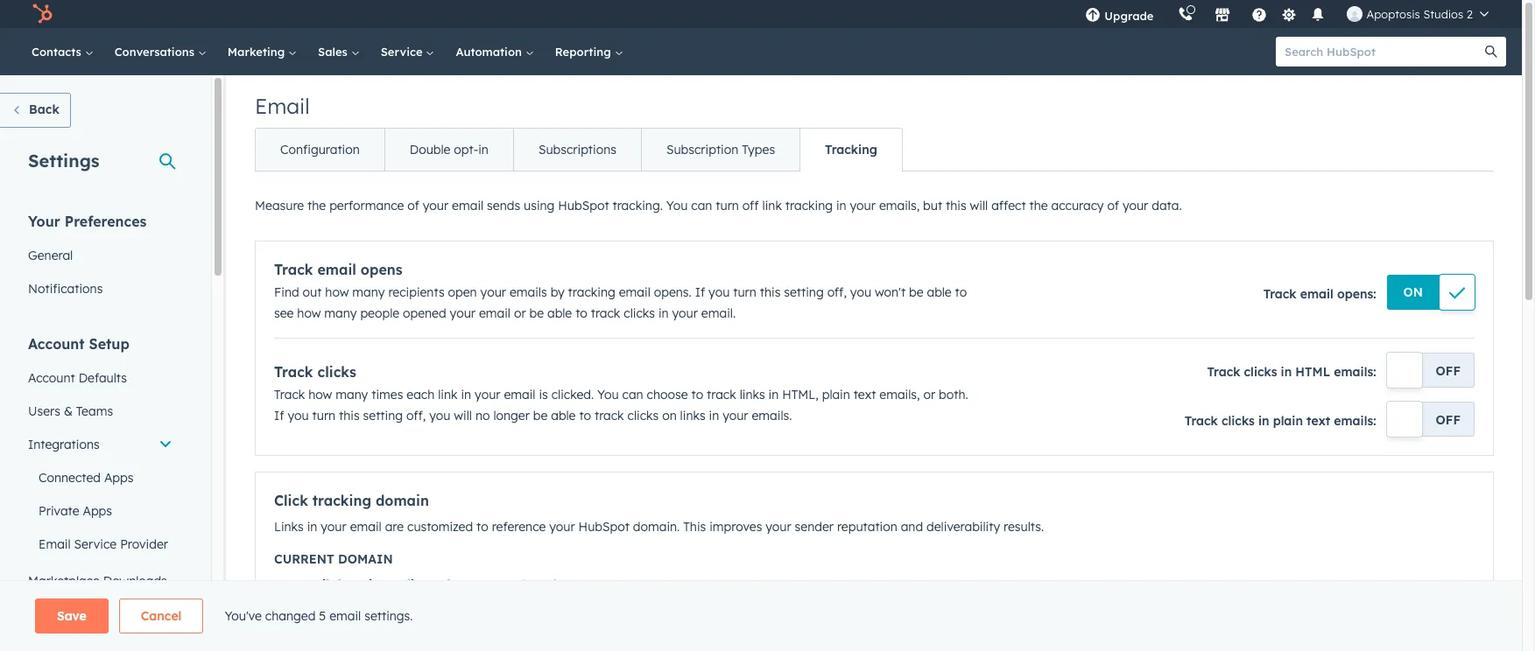 Task type: vqa. For each thing, say whether or not it's contained in the screenshot.
Customize
no



Task type: locate. For each thing, give the bounding box(es) containing it.
back
[[29, 102, 59, 117]]

0 vertical spatial you
[[666, 198, 688, 214]]

click tracking domain
[[274, 492, 429, 510]]

won't
[[875, 285, 906, 300]]

0 horizontal spatial link
[[438, 387, 458, 403]]

tracking
[[825, 142, 878, 158], [28, 607, 77, 623]]

1 horizontal spatial will
[[970, 198, 988, 214]]

0 vertical spatial if
[[695, 285, 705, 300]]

you left won't
[[850, 285, 872, 300]]

1 vertical spatial apps
[[83, 504, 112, 519]]

if up click at the left bottom of the page
[[274, 408, 284, 424]]

upgrade image
[[1086, 8, 1101, 24]]

clicks for track clicks track how many times each link in your email is clicked. you can choose to track links in html, plain text emails, or both. if you turn this setting off, you will no longer be able to track clicks on links in your emails.
[[318, 364, 356, 381]]

many inside track clicks track how many times each link in your email is clicked. you can choose to track links in html, plain text emails, or both. if you turn this setting off, you will no longer be able to track clicks on links in your emails.
[[336, 387, 368, 403]]

email for email
[[255, 93, 310, 119]]

apps
[[104, 470, 134, 486], [83, 504, 112, 519]]

0 vertical spatial be
[[909, 285, 924, 300]]

conversations link
[[104, 28, 217, 75]]

tracking code link
[[18, 598, 183, 632]]

you
[[666, 198, 688, 214], [597, 387, 619, 403]]

1 vertical spatial if
[[274, 408, 284, 424]]

email for email service provider
[[39, 537, 71, 553]]

tracking right the by
[[568, 285, 616, 300]]

account up "account defaults"
[[28, 335, 85, 353]]

hubspot right using
[[558, 198, 609, 214]]

be right won't
[[909, 285, 924, 300]]

2 horizontal spatial this
[[946, 198, 967, 214]]

if right opens.
[[695, 285, 705, 300]]

opt-
[[454, 142, 478, 158]]

5
[[319, 609, 326, 625]]

0 vertical spatial track
[[591, 306, 621, 321]]

to right choose
[[692, 387, 704, 403]]

the right measure
[[308, 198, 326, 214]]

results.
[[1004, 519, 1044, 535]]

you
[[709, 285, 730, 300], [850, 285, 872, 300], [288, 408, 309, 424], [429, 408, 451, 424]]

your preferences
[[28, 213, 147, 230]]

domain.
[[633, 519, 680, 535]]

1 vertical spatial emails,
[[880, 387, 920, 403]]

choose
[[647, 387, 688, 403]]

link right off
[[763, 198, 782, 214]]

1 vertical spatial tracking
[[568, 285, 616, 300]]

emails
[[510, 285, 547, 300]]

types
[[742, 142, 775, 158]]

0 vertical spatial apps
[[104, 470, 134, 486]]

1 off from the top
[[1436, 364, 1461, 379]]

service inside service link
[[381, 45, 426, 59]]

users & teams
[[28, 404, 113, 420]]

longer
[[494, 408, 530, 424]]

1 vertical spatial emails:
[[1334, 413, 1377, 429]]

in down opens.
[[659, 306, 669, 321]]

1 horizontal spatial the
[[1030, 198, 1048, 214]]

calling icon image
[[1179, 7, 1194, 23]]

this
[[683, 519, 706, 535]]

off, left won't
[[827, 285, 847, 300]]

plain right the html,
[[822, 387, 850, 403]]

track up track clicks track how many times each link in your email is clicked. you can choose to track links in html, plain text emails, or both. if you turn this setting off, you will no longer be able to track clicks on links in your emails.
[[591, 306, 621, 321]]

1 vertical spatial off
[[1436, 413, 1461, 428]]

email
[[255, 93, 310, 119], [39, 537, 71, 553]]

double opt-in
[[410, 142, 489, 158]]

in left html
[[1281, 364, 1292, 380]]

emails: down track clicks in html emails: at the right
[[1334, 413, 1377, 429]]

1 vertical spatial or
[[924, 387, 936, 403]]

email left :
[[1301, 286, 1334, 302]]

how inside track clicks track how many times each link in your email is clicked. you can choose to track links in html, plain text emails, or both. if you turn this setting off, you will no longer be able to track clicks on links in your emails.
[[308, 387, 332, 403]]

email up 'longer'
[[504, 387, 536, 403]]

studios
[[1424, 7, 1464, 21]]

tracking right off
[[786, 198, 833, 214]]

service down the private apps link
[[74, 537, 117, 553]]

1 vertical spatial account
[[28, 371, 75, 386]]

0 vertical spatial email
[[255, 93, 310, 119]]

configured
[[384, 577, 450, 593]]

2 vertical spatial able
[[551, 408, 576, 424]]

email inside "link"
[[39, 537, 71, 553]]

configuration link
[[256, 129, 384, 171]]

your down tracking link
[[850, 198, 876, 214]]

track for track clicks in html emails:
[[1207, 364, 1241, 380]]

email down emails
[[479, 306, 511, 321]]

1 vertical spatial will
[[454, 408, 472, 424]]

clicks down out
[[318, 364, 356, 381]]

1 horizontal spatial of
[[1108, 198, 1119, 214]]

2 account from the top
[[28, 371, 75, 386]]

html
[[1296, 364, 1331, 380]]

1 vertical spatial plain
[[1273, 413, 1303, 429]]

0 horizontal spatial of
[[408, 198, 419, 214]]

2 vertical spatial how
[[308, 387, 332, 403]]

setting down 'times'
[[363, 408, 403, 424]]

can left choose
[[622, 387, 644, 403]]

links up emails.
[[740, 387, 765, 403]]

2 off from the top
[[1436, 413, 1461, 428]]

to up clicked.
[[576, 306, 588, 321]]

double
[[410, 142, 451, 158]]

connected apps link
[[18, 462, 183, 495]]

email up configuration
[[255, 93, 310, 119]]

and
[[901, 519, 923, 535]]

0 vertical spatial will
[[970, 198, 988, 214]]

1 vertical spatial setting
[[363, 408, 403, 424]]

clicks
[[624, 306, 655, 321], [318, 364, 356, 381], [1244, 364, 1278, 380], [628, 408, 659, 424], [1222, 413, 1255, 429]]

links
[[274, 519, 304, 535]]

0 vertical spatial tracking
[[825, 142, 878, 158]]

2 vertical spatial domain
[[333, 577, 380, 593]]

1 vertical spatial hubspot
[[579, 519, 630, 535]]

manage domains
[[464, 577, 571, 593]]

1 vertical spatial this
[[760, 285, 781, 300]]

marketplaces image
[[1215, 8, 1231, 24]]

you right tracking.
[[666, 198, 688, 214]]

1 vertical spatial opens
[[1338, 286, 1374, 302]]

defaults
[[79, 371, 127, 386]]

:
[[1374, 286, 1377, 302]]

1 vertical spatial off,
[[406, 408, 426, 424]]

0 vertical spatial off
[[1436, 364, 1461, 379]]

1 horizontal spatial email
[[255, 93, 310, 119]]

0 vertical spatial links
[[740, 387, 765, 403]]

account for account defaults
[[28, 371, 75, 386]]

setting
[[784, 285, 824, 300], [363, 408, 403, 424]]

be down emails
[[530, 306, 544, 321]]

plain down track clicks in html emails: at the right
[[1273, 413, 1303, 429]]

current domain
[[274, 552, 393, 568]]

1 horizontal spatial link
[[763, 198, 782, 214]]

clicks down opens.
[[624, 306, 655, 321]]

0 vertical spatial plain
[[822, 387, 850, 403]]

track right choose
[[707, 387, 736, 403]]

track for track email opens :
[[1264, 286, 1297, 302]]

the right affect
[[1030, 198, 1048, 214]]

emails:
[[1334, 364, 1377, 380], [1334, 413, 1377, 429]]

0 horizontal spatial opens
[[361, 261, 403, 279]]

how left 'times'
[[308, 387, 332, 403]]

emails: right html
[[1334, 364, 1377, 380]]

your down opens.
[[672, 306, 698, 321]]

0 vertical spatial or
[[514, 306, 526, 321]]

1 horizontal spatial plain
[[1273, 413, 1303, 429]]

1 vertical spatial tracking
[[28, 607, 77, 623]]

apps for connected apps
[[104, 470, 134, 486]]

link right each
[[438, 387, 458, 403]]

menu containing apoptosis studios 2
[[1073, 0, 1501, 28]]

0 horizontal spatial email
[[39, 537, 71, 553]]

tracking inside navigation
[[825, 142, 878, 158]]

1 horizontal spatial opens
[[1338, 286, 1374, 302]]

hubspot left domain.
[[579, 519, 630, 535]]

email right 5
[[330, 609, 361, 625]]

integrations
[[28, 437, 100, 453]]

0 horizontal spatial you
[[597, 387, 619, 403]]

0 vertical spatial turn
[[716, 198, 739, 214]]

1 vertical spatial service
[[74, 537, 117, 553]]

changed
[[265, 609, 316, 625]]

track inside track email opens find out how many recipients open your emails by tracking email opens. if you turn this setting off, you won't be able to see how many people opened your email or be able to track clicks in your email.
[[591, 306, 621, 321]]

you inside track clicks track how many times each link in your email is clicked. you can choose to track links in html, plain text emails, or both. if you turn this setting off, you will no longer be able to track clicks on links in your emails.
[[597, 387, 619, 403]]

this inside track clicks track how many times each link in your email is clicked. you can choose to track links in html, plain text emails, or both. if you turn this setting off, you will no longer be able to track clicks on links in your emails.
[[339, 408, 360, 424]]

plain
[[822, 387, 850, 403], [1273, 413, 1303, 429]]

0 horizontal spatial setting
[[363, 408, 403, 424]]

0 vertical spatial emails:
[[1334, 364, 1377, 380]]

in down tracking link
[[836, 198, 847, 214]]

1 account from the top
[[28, 335, 85, 353]]

domain for tracking
[[376, 492, 429, 510]]

you right clicked.
[[597, 387, 619, 403]]

many left people
[[324, 306, 357, 321]]

0 horizontal spatial the
[[308, 198, 326, 214]]

1 the from the left
[[308, 198, 326, 214]]

link inside track clicks track how many times each link in your email is clicked. you can choose to track links in html, plain text emails, or both. if you turn this setting off, you will no longer be able to track clicks on links in your emails.
[[438, 387, 458, 403]]

but
[[923, 198, 943, 214]]

0 horizontal spatial off,
[[406, 408, 426, 424]]

double opt-in link
[[384, 129, 513, 171]]

apoptosis
[[1367, 7, 1421, 21]]

1 vertical spatial how
[[297, 306, 321, 321]]

clicks inside track email opens find out how many recipients open your emails by tracking email opens. if you turn this setting off, you won't be able to see how many people opened your email or be able to track clicks in your email.
[[624, 306, 655, 321]]

or down emails
[[514, 306, 526, 321]]

1 vertical spatial text
[[1307, 413, 1331, 429]]

0 vertical spatial can
[[691, 198, 712, 214]]

the
[[308, 198, 326, 214], [1030, 198, 1048, 214]]

navigation containing configuration
[[255, 128, 903, 172]]

tracking for tracking code
[[28, 607, 77, 623]]

0 horizontal spatial tracking
[[28, 607, 77, 623]]

email left opens.
[[619, 285, 651, 300]]

1 vertical spatial links
[[680, 408, 706, 424]]

in inside track email opens find out how many recipients open your emails by tracking email opens. if you turn this setting off, you won't be able to see how many people opened your email or be able to track clicks in your email.
[[659, 306, 669, 321]]

1 horizontal spatial you
[[666, 198, 688, 214]]

domain up no email domain configured
[[338, 552, 393, 568]]

1 vertical spatial email
[[39, 537, 71, 553]]

1 horizontal spatial off,
[[827, 285, 847, 300]]

automation
[[456, 45, 525, 59]]

no
[[476, 408, 490, 424]]

you up email.
[[709, 285, 730, 300]]

1 vertical spatial link
[[438, 387, 458, 403]]

2 vertical spatial this
[[339, 408, 360, 424]]

1 horizontal spatial setting
[[784, 285, 824, 300]]

in right on
[[709, 408, 719, 424]]

links right on
[[680, 408, 706, 424]]

1 vertical spatial you
[[597, 387, 619, 403]]

people
[[360, 306, 399, 321]]

track clicks track how many times each link in your email is clicked. you can choose to track links in html, plain text emails, or both. if you turn this setting off, you will no longer be able to track clicks on links in your emails.
[[274, 364, 969, 424]]

1 horizontal spatial tracking
[[568, 285, 616, 300]]

your down double
[[423, 198, 449, 214]]

0 horizontal spatial will
[[454, 408, 472, 424]]

text right the html,
[[854, 387, 876, 403]]

1 of from the left
[[408, 198, 419, 214]]

track inside track email opens find out how many recipients open your emails by tracking email opens. if you turn this setting off, you won't be able to see how many people opened your email or be able to track clicks in your email.
[[274, 261, 313, 279]]

or left both.
[[924, 387, 936, 403]]

2 vertical spatial turn
[[312, 408, 336, 424]]

domain up are
[[376, 492, 429, 510]]

or
[[514, 306, 526, 321], [924, 387, 936, 403]]

menu
[[1073, 0, 1501, 28]]

tracking inside track email opens find out how many recipients open your emails by tracking email opens. if you turn this setting off, you won't be able to see how many people opened your email or be able to track clicks in your email.
[[568, 285, 616, 300]]

text down html
[[1307, 413, 1331, 429]]

account defaults link
[[18, 362, 183, 395]]

your right "open"
[[481, 285, 506, 300]]

your down "open"
[[450, 306, 476, 321]]

off, inside track clicks track how many times each link in your email is clicked. you can choose to track links in html, plain text emails, or both. if you turn this setting off, you will no longer be able to track clicks on links in your emails.
[[406, 408, 426, 424]]

can inside track clicks track how many times each link in your email is clicked. you can choose to track links in html, plain text emails, or both. if you turn this setting off, you will no longer be able to track clicks on links in your emails.
[[622, 387, 644, 403]]

your
[[28, 213, 60, 230]]

2 vertical spatial many
[[336, 387, 368, 403]]

1 vertical spatial turn
[[733, 285, 757, 300]]

off, down each
[[406, 408, 426, 424]]

search button
[[1477, 37, 1507, 67]]

cancel button
[[119, 599, 204, 634]]

0 horizontal spatial or
[[514, 306, 526, 321]]

0 vertical spatial opens
[[361, 261, 403, 279]]

able
[[927, 285, 952, 300], [547, 306, 572, 321], [551, 408, 576, 424]]

turn inside track email opens find out how many recipients open your emails by tracking email opens. if you turn this setting off, you won't be able to see how many people opened your email or be able to track clicks in your email.
[[733, 285, 757, 300]]

clicks down track clicks in html emails: at the right
[[1222, 413, 1255, 429]]

apps down integrations button
[[104, 470, 134, 486]]

clicks left html
[[1244, 364, 1278, 380]]

your preferences element
[[18, 212, 183, 306]]

0 vertical spatial domain
[[376, 492, 429, 510]]

off
[[1436, 364, 1461, 379], [1436, 413, 1461, 428]]

0 horizontal spatial tracking
[[313, 492, 371, 510]]

how right out
[[325, 285, 349, 300]]

0 horizontal spatial if
[[274, 408, 284, 424]]

1 horizontal spatial if
[[695, 285, 705, 300]]

tracking inside account setup element
[[28, 607, 77, 623]]

2 vertical spatial track
[[595, 408, 624, 424]]

connected apps
[[39, 470, 134, 486]]

measure the performance of your email sends using hubspot tracking. you can turn off link tracking in your emails, but this will affect the accuracy of your data.
[[255, 198, 1182, 214]]

1 horizontal spatial service
[[381, 45, 426, 59]]

0 vertical spatial account
[[28, 335, 85, 353]]

links
[[740, 387, 765, 403], [680, 408, 706, 424]]

opens inside track email opens find out how many recipients open your emails by tracking email opens. if you turn this setting off, you won't be able to see how many people opened your email or be able to track clicks in your email.
[[361, 261, 403, 279]]

0 horizontal spatial text
[[854, 387, 876, 403]]

in up emails.
[[769, 387, 779, 403]]

customized
[[407, 519, 473, 535]]

how down out
[[297, 306, 321, 321]]

able right won't
[[927, 285, 952, 300]]

Search HubSpot search field
[[1276, 37, 1491, 67]]

emails,
[[879, 198, 920, 214], [880, 387, 920, 403]]

account up users
[[28, 371, 75, 386]]

opens up recipients
[[361, 261, 403, 279]]

apoptosis studios 2
[[1367, 7, 1473, 21]]

0 vertical spatial setting
[[784, 285, 824, 300]]

you've
[[225, 609, 262, 625]]

will left no
[[454, 408, 472, 424]]

off, inside track email opens find out how many recipients open your emails by tracking email opens. if you turn this setting off, you won't be able to see how many people opened your email or be able to track clicks in your email.
[[827, 285, 847, 300]]

email
[[452, 198, 484, 214], [318, 261, 356, 279], [619, 285, 651, 300], [1301, 286, 1334, 302], [479, 306, 511, 321], [504, 387, 536, 403], [350, 519, 382, 535], [296, 577, 330, 593], [330, 609, 361, 625]]

0 vertical spatial tracking
[[786, 198, 833, 214]]

off,
[[827, 285, 847, 300], [406, 408, 426, 424]]

reporting
[[555, 45, 614, 59]]

in right each
[[461, 387, 471, 403]]

email down private
[[39, 537, 71, 553]]

emails, left both.
[[880, 387, 920, 403]]

marketing
[[228, 45, 288, 59]]

1 horizontal spatial or
[[924, 387, 936, 403]]

opens left on
[[1338, 286, 1374, 302]]

by
[[551, 285, 565, 300]]

will inside track clicks track how many times each link in your email is clicked. you can choose to track links in html, plain text emails, or both. if you turn this setting off, you will no longer be able to track clicks on links in your emails.
[[454, 408, 472, 424]]

hubspot image
[[32, 4, 53, 25]]

setting left won't
[[784, 285, 824, 300]]

marketing link
[[217, 28, 308, 75]]

1 horizontal spatial text
[[1307, 413, 1331, 429]]

domain down current domain
[[333, 577, 380, 593]]

menu item
[[1166, 0, 1170, 28]]

navigation
[[255, 128, 903, 172]]

manage domains link
[[464, 577, 571, 593]]

you up click at the left bottom of the page
[[288, 408, 309, 424]]

connected
[[39, 470, 101, 486]]

email left are
[[350, 519, 382, 535]]

1 horizontal spatial tracking
[[825, 142, 878, 158]]

will left affect
[[970, 198, 988, 214]]

improves
[[710, 519, 762, 535]]

0 horizontal spatial service
[[74, 537, 117, 553]]

help image
[[1252, 8, 1268, 24]]

0 vertical spatial text
[[854, 387, 876, 403]]

recipients
[[388, 285, 445, 300]]

0 vertical spatial how
[[325, 285, 349, 300]]

track for track clicks in plain text emails:
[[1185, 413, 1218, 429]]

1 vertical spatial able
[[547, 306, 572, 321]]

able down clicked.
[[551, 408, 576, 424]]

0 horizontal spatial this
[[339, 408, 360, 424]]

2 vertical spatial be
[[533, 408, 548, 424]]

many
[[352, 285, 385, 300], [324, 306, 357, 321], [336, 387, 368, 403]]

many left 'times'
[[336, 387, 368, 403]]

service right sales link
[[381, 45, 426, 59]]

track
[[274, 261, 313, 279], [1264, 286, 1297, 302], [274, 364, 313, 381], [1207, 364, 1241, 380], [274, 387, 305, 403], [1185, 413, 1218, 429]]

0 vertical spatial service
[[381, 45, 426, 59]]

able down the by
[[547, 306, 572, 321]]

be down is
[[533, 408, 548, 424]]

1 horizontal spatial this
[[760, 285, 781, 300]]

tracking right click at the left bottom of the page
[[313, 492, 371, 510]]

can left off
[[691, 198, 712, 214]]

track left on
[[595, 408, 624, 424]]

apps up email service provider "link"
[[83, 504, 112, 519]]

0 vertical spatial emails,
[[879, 198, 920, 214]]

of right performance
[[408, 198, 419, 214]]



Task type: describe. For each thing, give the bounding box(es) containing it.
provider
[[120, 537, 168, 553]]

0 vertical spatial hubspot
[[558, 198, 609, 214]]

track email opens find out how many recipients open your emails by tracking email opens. if you turn this setting off, you won't be able to see how many people opened your email or be able to track clicks in your email.
[[274, 261, 967, 321]]

emails, inside track clicks track how many times each link in your email is clicked. you can choose to track links in html, plain text emails, or both. if you turn this setting off, you will no longer be able to track clicks on links in your emails.
[[880, 387, 920, 403]]

you down each
[[429, 408, 451, 424]]

2 emails: from the top
[[1334, 413, 1377, 429]]

able inside track clicks track how many times each link in your email is clicked. you can choose to track links in html, plain text emails, or both. if you turn this setting off, you will no longer be able to track clicks on links in your emails.
[[551, 408, 576, 424]]

email inside track clicks track how many times each link in your email is clicked. you can choose to track links in html, plain text emails, or both. if you turn this setting off, you will no longer be able to track clicks on links in your emails.
[[504, 387, 536, 403]]

conversations
[[115, 45, 198, 59]]

reference
[[492, 519, 546, 535]]

this inside track email opens find out how many recipients open your emails by tracking email opens. if you turn this setting off, you won't be able to see how many people opened your email or be able to track clicks in your email.
[[760, 285, 781, 300]]

0 vertical spatial this
[[946, 198, 967, 214]]

account for account setup
[[28, 335, 85, 353]]

using
[[524, 198, 555, 214]]

subscription
[[667, 142, 739, 158]]

service link
[[370, 28, 445, 75]]

settings.
[[365, 609, 413, 625]]

in down track clicks in html emails: at the right
[[1259, 413, 1270, 429]]

0 vertical spatial link
[[763, 198, 782, 214]]

email service provider link
[[18, 528, 183, 561]]

notifications image
[[1311, 8, 1327, 24]]

find
[[274, 285, 299, 300]]

both.
[[939, 387, 969, 403]]

1 horizontal spatial links
[[740, 387, 765, 403]]

settings link
[[1278, 5, 1300, 23]]

search image
[[1486, 46, 1498, 58]]

2 horizontal spatial tracking
[[786, 198, 833, 214]]

preferences
[[65, 213, 147, 230]]

off for track clicks in html emails:
[[1436, 364, 1461, 379]]

email service provider
[[39, 537, 168, 553]]

save
[[57, 609, 87, 625]]

to down clicked.
[[579, 408, 591, 424]]

no
[[274, 577, 292, 593]]

open
[[448, 285, 477, 300]]

links in your email are customized to reference your hubspot domain. this improves your sender reputation and deliverability results.
[[274, 519, 1044, 535]]

tracking for tracking
[[825, 142, 878, 158]]

subscription types link
[[641, 129, 800, 171]]

in right the links
[[307, 519, 317, 535]]

account setup element
[[18, 335, 183, 652]]

notifications link
[[18, 272, 183, 306]]

your left emails.
[[723, 408, 749, 424]]

email left the sends
[[452, 198, 484, 214]]

off
[[743, 198, 759, 214]]

setup
[[89, 335, 129, 353]]

plain inside track clicks track how many times each link in your email is clicked. you can choose to track links in html, plain text emails, or both. if you turn this setting off, you will no longer be able to track clicks on links in your emails.
[[822, 387, 850, 403]]

notifications button
[[1304, 0, 1334, 28]]

to left 'reference'
[[477, 519, 489, 535]]

track for track email opens find out how many recipients open your emails by tracking email opens. if you turn this setting off, you won't be able to see how many people opened your email or be able to track clicks in your email.
[[274, 261, 313, 279]]

off for track clicks in plain text emails:
[[1436, 413, 1461, 428]]

automation link
[[445, 28, 545, 75]]

back link
[[0, 93, 71, 128]]

domain for email
[[333, 577, 380, 593]]

data.
[[1152, 198, 1182, 214]]

downloads
[[103, 574, 167, 590]]

contacts link
[[21, 28, 104, 75]]

accuracy
[[1052, 198, 1104, 214]]

general link
[[18, 239, 183, 272]]

manage
[[464, 577, 514, 593]]

if inside track email opens find out how many recipients open your emails by tracking email opens. if you turn this setting off, you won't be able to see how many people opened your email or be able to track clicks in your email.
[[695, 285, 705, 300]]

reputation
[[837, 519, 898, 535]]

track clicks in plain text emails:
[[1185, 413, 1377, 429]]

tara schultz image
[[1348, 6, 1363, 22]]

2 of from the left
[[1108, 198, 1119, 214]]

users
[[28, 404, 60, 420]]

out
[[303, 285, 322, 300]]

email up out
[[318, 261, 356, 279]]

clicks for track clicks in html emails:
[[1244, 364, 1278, 380]]

setting inside track clicks track how many times each link in your email is clicked. you can choose to track links in html, plain text emails, or both. if you turn this setting off, you will no longer be able to track clicks on links in your emails.
[[363, 408, 403, 424]]

track for track clicks track how many times each link in your email is clicked. you can choose to track links in html, plain text emails, or both. if you turn this setting off, you will no longer be able to track clicks on links in your emails.
[[274, 364, 313, 381]]

users & teams link
[[18, 395, 183, 428]]

1 vertical spatial domain
[[338, 552, 393, 568]]

1 vertical spatial track
[[707, 387, 736, 403]]

2 the from the left
[[1030, 198, 1048, 214]]

reporting link
[[545, 28, 634, 75]]

track email opens :
[[1264, 286, 1377, 302]]

service inside email service provider "link"
[[74, 537, 117, 553]]

each
[[407, 387, 435, 403]]

account setup
[[28, 335, 129, 353]]

on
[[662, 408, 677, 424]]

your left data.
[[1123, 198, 1149, 214]]

sales link
[[308, 28, 370, 75]]

marketplaces button
[[1205, 0, 1242, 28]]

in right double
[[478, 142, 489, 158]]

subscriptions
[[539, 142, 617, 158]]

settings image
[[1281, 7, 1297, 23]]

0 vertical spatial able
[[927, 285, 952, 300]]

marketplace downloads
[[28, 574, 167, 590]]

turn inside track clicks track how many times each link in your email is clicked. you can choose to track links in html, plain text emails, or both. if you turn this setting off, you will no longer be able to track clicks on links in your emails.
[[312, 408, 336, 424]]

see
[[274, 306, 294, 321]]

apps for private apps
[[83, 504, 112, 519]]

notifications
[[28, 281, 103, 297]]

be inside track clicks track how many times each link in your email is clicked. you can choose to track links in html, plain text emails, or both. if you turn this setting off, you will no longer be able to track clicks on links in your emails.
[[533, 408, 548, 424]]

marketplace downloads link
[[18, 565, 183, 598]]

tracking.
[[613, 198, 663, 214]]

to right won't
[[955, 285, 967, 300]]

general
[[28, 248, 73, 264]]

1 vertical spatial many
[[324, 306, 357, 321]]

click
[[274, 492, 308, 510]]

1 emails: from the top
[[1334, 364, 1377, 380]]

text inside track clicks track how many times each link in your email is clicked. you can choose to track links in html, plain text emails, or both. if you turn this setting off, you will no longer be able to track clicks on links in your emails.
[[854, 387, 876, 403]]

2 vertical spatial tracking
[[313, 492, 371, 510]]

1 horizontal spatial can
[[691, 198, 712, 214]]

setting inside track email opens find out how many recipients open your emails by tracking email opens. if you turn this setting off, you won't be able to see how many people opened your email or be able to track clicks in your email.
[[784, 285, 824, 300]]

on
[[1404, 285, 1423, 300]]

if inside track clicks track how many times each link in your email is clicked. you can choose to track links in html, plain text emails, or both. if you turn this setting off, you will no longer be able to track clicks on links in your emails.
[[274, 408, 284, 424]]

or inside track clicks track how many times each link in your email is clicked. you can choose to track links in html, plain text emails, or both. if you turn this setting off, you will no longer be able to track clicks on links in your emails.
[[924, 387, 936, 403]]

affect
[[992, 198, 1026, 214]]

your right 'reference'
[[549, 519, 575, 535]]

1 vertical spatial be
[[530, 306, 544, 321]]

clicks left on
[[628, 408, 659, 424]]

tracking link
[[800, 129, 902, 171]]

sender
[[795, 519, 834, 535]]

subscriptions link
[[513, 129, 641, 171]]

0 vertical spatial many
[[352, 285, 385, 300]]

domains
[[518, 577, 571, 593]]

opened
[[403, 306, 446, 321]]

opens for track email opens find out how many recipients open your emails by tracking email opens. if you turn this setting off, you won't be able to see how many people opened your email or be able to track clicks in your email.
[[361, 261, 403, 279]]

your left sender
[[766, 519, 792, 535]]

email down 'current' at bottom left
[[296, 577, 330, 593]]

your up no
[[475, 387, 501, 403]]

subscription types
[[667, 142, 775, 158]]

your down click tracking domain on the bottom
[[321, 519, 347, 535]]

save button
[[35, 599, 108, 634]]

deliverability
[[927, 519, 1000, 535]]

opens for track email opens :
[[1338, 286, 1374, 302]]

hubspot link
[[21, 4, 66, 25]]

help button
[[1245, 0, 1275, 28]]

or inside track email opens find out how many recipients open your emails by tracking email opens. if you turn this setting off, you won't be able to see how many people opened your email or be able to track clicks in your email.
[[514, 306, 526, 321]]

clicks for track clicks in plain text emails:
[[1222, 413, 1255, 429]]



